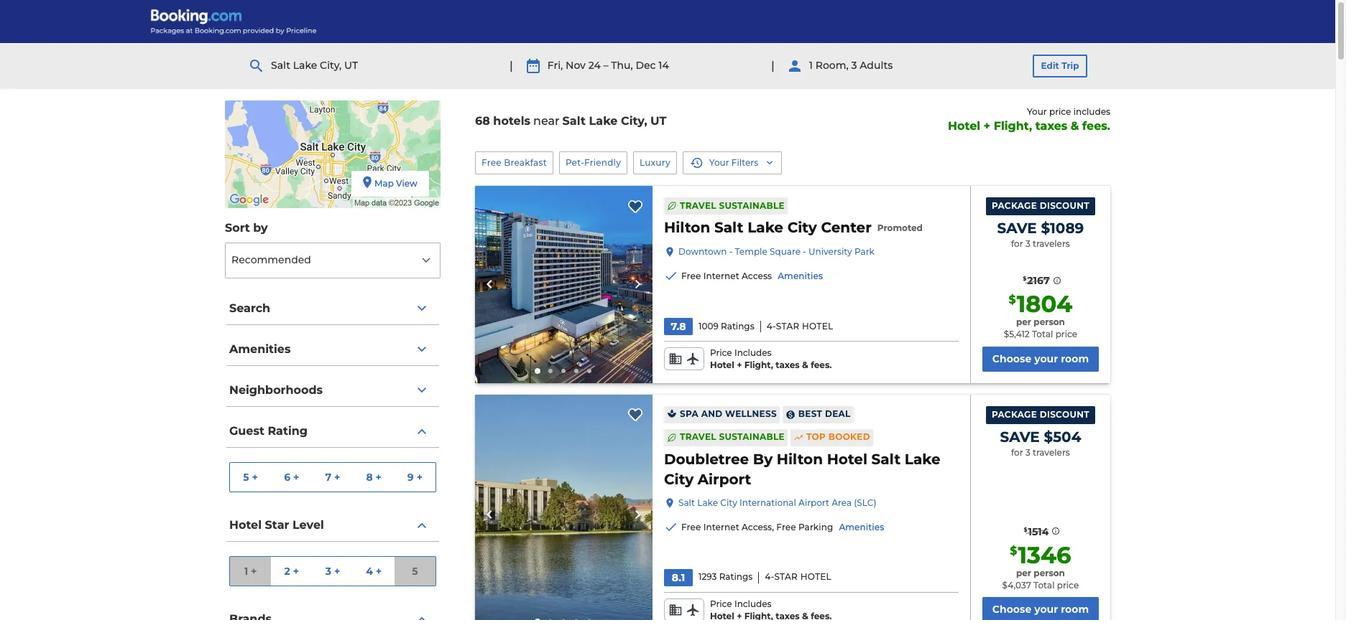Task type: locate. For each thing, give the bounding box(es) containing it.
star left level
[[265, 519, 289, 532]]

+ inside 'button'
[[293, 471, 299, 484]]

airport up parking
[[799, 498, 829, 509]]

per up the $4,037 at the bottom
[[1016, 568, 1031, 579]]

0 vertical spatial hilton
[[664, 219, 710, 237]]

1 vertical spatial hilton
[[777, 451, 823, 468]]

travelers for 1804
[[1033, 239, 1070, 249]]

1 choose your room from the top
[[992, 353, 1089, 366]]

1 horizontal spatial &
[[1071, 119, 1079, 133]]

5 inside button
[[243, 471, 249, 484]]

- left temple
[[729, 247, 733, 257]]

0 vertical spatial taxes
[[1035, 119, 1068, 133]]

1 horizontal spatial hilton
[[777, 451, 823, 468]]

1 choose from the top
[[992, 353, 1032, 366]]

price includes hotel + flight, taxes & fees.
[[710, 348, 832, 371]]

choose your room down $5,412 on the right bottom of page
[[992, 353, 1089, 366]]

price down 1346
[[1057, 580, 1079, 591]]

0 vertical spatial choose
[[992, 353, 1032, 366]]

person inside $ 1804 per person $5,412 total price
[[1034, 317, 1065, 328]]

1 vertical spatial for 3 travelers
[[1011, 447, 1070, 458]]

city up square
[[787, 219, 817, 237]]

total right $5,412 on the right bottom of page
[[1032, 329, 1053, 340]]

total inside $ 1804 per person $5,412 total price
[[1032, 329, 1053, 340]]

save left $504
[[1000, 429, 1040, 446]]

0 horizontal spatial 1
[[244, 565, 248, 578]]

1 horizontal spatial city
[[720, 498, 737, 509]]

1 choose your room button from the top
[[982, 347, 1099, 372]]

amenities inside dropdown button
[[229, 343, 291, 356]]

2 room from the top
[[1061, 604, 1089, 617]]

price inside price includes hotel + flight, taxes & fees.
[[710, 348, 732, 359]]

5 for 5 +
[[243, 471, 249, 484]]

travel up downtown
[[680, 200, 716, 211]]

5 +
[[243, 471, 258, 484]]

+ for 1 +
[[251, 565, 257, 578]]

2 vertical spatial price
[[1057, 580, 1079, 591]]

0 vertical spatial room
[[1061, 353, 1089, 366]]

save left $1089 in the right top of the page
[[997, 220, 1037, 237]]

for
[[1011, 239, 1023, 249], [1011, 447, 1023, 458]]

choose your room button down the $4,037 at the bottom
[[982, 598, 1099, 621]]

travelers down the save $504
[[1033, 447, 1070, 458]]

airport down doubletree
[[698, 471, 751, 489]]

for for 1804
[[1011, 239, 1023, 249]]

2 person from the top
[[1034, 568, 1065, 579]]

your inside your price includes hotel + flight, taxes & fees.
[[1027, 106, 1047, 117]]

your
[[1034, 353, 1058, 366], [1034, 604, 1058, 617]]

$ for 1804
[[1009, 293, 1016, 307]]

hotel inside your price includes hotel + flight, taxes & fees.
[[948, 119, 980, 133]]

amenities button
[[226, 334, 439, 367]]

amenities down search at the left
[[229, 343, 291, 356]]

1 property building image from the top
[[475, 186, 653, 384]]

0 vertical spatial sustainable
[[719, 200, 785, 211]]

price left includes
[[1049, 106, 1071, 117]]

$ left 1514
[[1024, 527, 1027, 534]]

luxury
[[640, 157, 670, 168]]

free left breakfast
[[482, 157, 502, 168]]

0 vertical spatial includes
[[734, 348, 772, 359]]

4- up price includes hotel + flight, taxes & fees.
[[767, 321, 776, 332]]

free for free breakfast
[[482, 157, 502, 168]]

0 vertical spatial discount
[[1040, 201, 1089, 211]]

1 vertical spatial fees.
[[811, 360, 832, 371]]

room down the "$ 1346 per person $4,037 total price"
[[1061, 604, 1089, 617]]

sustainable up hilton salt lake city center
[[719, 200, 785, 211]]

+ for 4 +
[[376, 565, 382, 578]]

3 inside button
[[325, 565, 331, 578]]

taxes up best
[[776, 360, 800, 371]]

5 inside button
[[412, 565, 418, 578]]

0 vertical spatial price
[[1049, 106, 1071, 117]]

travelers down save $1089
[[1033, 239, 1070, 249]]

sustainable down wellness
[[719, 432, 785, 443]]

save
[[997, 220, 1037, 237], [1000, 429, 1040, 446]]

price inside your price includes hotel + flight, taxes & fees.
[[1049, 106, 1071, 117]]

per
[[1016, 317, 1031, 328], [1016, 568, 1031, 579]]

includes for price includes hotel + flight, taxes & fees.
[[734, 348, 772, 359]]

1 package from the top
[[992, 201, 1037, 211]]

&
[[1071, 119, 1079, 133], [802, 360, 808, 371]]

travel sustainable
[[680, 200, 785, 211], [680, 432, 785, 443]]

1 room from the top
[[1061, 353, 1089, 366]]

2 internet from the top
[[703, 522, 739, 533]]

1 vertical spatial city
[[664, 471, 694, 489]]

person inside the "$ 1346 per person $4,037 total price"
[[1034, 568, 1065, 579]]

$504
[[1044, 429, 1081, 446]]

1 vertical spatial choose your room button
[[982, 598, 1099, 621]]

package discount for 1346
[[992, 410, 1089, 420]]

room down $ 1804 per person $5,412 total price at the right of page
[[1061, 353, 1089, 366]]

0 vertical spatial your
[[1034, 353, 1058, 366]]

0 horizontal spatial fees.
[[811, 360, 832, 371]]

city down doubletree
[[664, 471, 694, 489]]

1 left room,
[[809, 59, 813, 72]]

1 inside button
[[244, 565, 248, 578]]

filters
[[731, 158, 758, 168]]

flight, inside your price includes hotel + flight, taxes & fees.
[[994, 119, 1032, 133]]

property building image for 1346
[[475, 395, 653, 621]]

package discount up the save $504
[[992, 410, 1089, 420]]

choose your room down the $4,037 at the bottom
[[992, 604, 1089, 617]]

discount up $1089 in the right top of the page
[[1040, 201, 1089, 211]]

$ inside $ 2167
[[1023, 275, 1027, 282]]

1 travel from the top
[[680, 200, 716, 211]]

1 your from the top
[[1034, 353, 1058, 366]]

hilton
[[664, 219, 710, 237], [777, 451, 823, 468]]

2 includes from the top
[[734, 599, 772, 610]]

1 vertical spatial for
[[1011, 447, 1023, 458]]

1 photo carousel region from the top
[[475, 186, 653, 384]]

salt down booking.com packages image
[[271, 59, 290, 72]]

1 person from the top
[[1034, 317, 1065, 328]]

0 vertical spatial choose your room button
[[982, 347, 1099, 372]]

1 vertical spatial travel
[[680, 432, 716, 443]]

price for price includes hotel + flight, taxes & fees.
[[710, 348, 732, 359]]

1 vertical spatial price
[[1056, 329, 1077, 340]]

1 travelers from the top
[[1033, 239, 1070, 249]]

per up $5,412 on the right bottom of page
[[1016, 317, 1031, 328]]

hotel star level
[[229, 519, 324, 532]]

1 vertical spatial 5
[[412, 565, 418, 578]]

package discount up save $1089
[[992, 201, 1089, 211]]

your left filters
[[709, 158, 729, 168]]

your price includes hotel + flight, taxes & fees.
[[948, 106, 1110, 133]]

city,
[[320, 59, 342, 72], [621, 115, 647, 128]]

1 package discount from the top
[[992, 201, 1089, 211]]

for 3 travelers down the save $504
[[1011, 447, 1070, 458]]

hotel star level button
[[226, 510, 439, 543]]

view
[[396, 178, 417, 189]]

star
[[776, 321, 800, 332], [265, 519, 289, 532], [774, 572, 798, 583]]

2 photo carousel region from the top
[[475, 395, 653, 621]]

person down 1514
[[1034, 568, 1065, 579]]

level
[[293, 519, 324, 532]]

0 vertical spatial property building image
[[475, 186, 653, 384]]

property building image
[[475, 186, 653, 384], [475, 395, 653, 621]]

0 vertical spatial airport
[[698, 471, 751, 489]]

for down the save $504
[[1011, 447, 1023, 458]]

salt up temple
[[714, 219, 743, 237]]

4
[[366, 565, 373, 578]]

price down 1804
[[1056, 329, 1077, 340]]

go to image #3 image
[[562, 369, 566, 374]]

total right the $4,037 at the bottom
[[1034, 580, 1055, 591]]

2 package from the top
[[992, 410, 1037, 420]]

3 right 2 + button
[[325, 565, 331, 578]]

edit trip button
[[1033, 55, 1087, 78]]

ratings for 1346
[[719, 572, 753, 583]]

0 vertical spatial package
[[992, 201, 1037, 211]]

photo carousel region
[[475, 186, 653, 384], [475, 395, 653, 621]]

hotel inside price includes hotel + flight, taxes & fees.
[[710, 360, 734, 371]]

your inside button
[[709, 158, 729, 168]]

1 vertical spatial 1
[[244, 565, 248, 578]]

for down save $1089
[[1011, 239, 1023, 249]]

1 | from the left
[[510, 59, 513, 72]]

choose your room button for 1346
[[982, 598, 1099, 621]]

| left room,
[[771, 59, 775, 72]]

dec
[[636, 59, 656, 72]]

square
[[770, 247, 801, 257]]

1 internet from the top
[[703, 271, 739, 282]]

travel sustainable up hilton salt lake city center
[[680, 200, 785, 211]]

1 vertical spatial package
[[992, 410, 1037, 420]]

park
[[855, 247, 875, 257]]

0 vertical spatial city,
[[320, 59, 342, 72]]

1 vertical spatial your
[[709, 158, 729, 168]]

0 vertical spatial travel sustainable
[[680, 200, 785, 211]]

2 vertical spatial star
[[774, 572, 798, 583]]

0 horizontal spatial taxes
[[776, 360, 800, 371]]

star up price includes hotel + flight, taxes & fees.
[[776, 321, 800, 332]]

4-star hotel up price includes hotel + flight, taxes & fees.
[[767, 321, 833, 332]]

star for 1804
[[776, 321, 800, 332]]

free down salt lake city international airport area (slc)
[[776, 522, 796, 533]]

recommended
[[231, 254, 311, 267]]

4- up the price includes
[[765, 572, 774, 583]]

1 horizontal spatial amenities
[[778, 271, 823, 282]]

& up best
[[802, 360, 808, 371]]

+ for 2 +
[[293, 565, 299, 578]]

0 vertical spatial 1
[[809, 59, 813, 72]]

ratings up the price includes
[[719, 572, 753, 583]]

best
[[798, 409, 822, 420]]

your down the "$ 1346 per person $4,037 total price"
[[1034, 604, 1058, 617]]

1009
[[699, 321, 719, 332]]

price
[[1049, 106, 1071, 117], [1056, 329, 1077, 340], [1057, 580, 1079, 591]]

taxes
[[1035, 119, 1068, 133], [776, 360, 800, 371]]

4-star hotel
[[767, 321, 833, 332], [765, 572, 832, 583]]

2 choose your room from the top
[[992, 604, 1089, 617]]

0 vertical spatial for 3 travelers
[[1011, 239, 1070, 249]]

0 vertical spatial per
[[1016, 317, 1031, 328]]

1 vertical spatial price
[[710, 599, 732, 610]]

0 horizontal spatial airport
[[698, 471, 751, 489]]

top booked
[[806, 432, 870, 443]]

9 + button
[[394, 464, 436, 492]]

free down downtown
[[681, 271, 701, 282]]

1 price from the top
[[710, 348, 732, 359]]

1 vertical spatial internet
[[703, 522, 739, 533]]

discount up $504
[[1040, 410, 1089, 420]]

choose down the $4,037 at the bottom
[[992, 604, 1032, 617]]

salt up (slc) at the bottom right of the page
[[871, 451, 901, 468]]

price down 1009 ratings
[[710, 348, 732, 359]]

0 vertical spatial package discount
[[992, 201, 1089, 211]]

includes down 1293 ratings
[[734, 599, 772, 610]]

search
[[229, 302, 270, 315]]

0 horizontal spatial flight,
[[744, 360, 773, 371]]

hotel inside the doubletree by hilton hotel salt lake city airport
[[827, 451, 867, 468]]

$ left 1804
[[1009, 293, 1016, 307]]

airport inside the doubletree by hilton hotel salt lake city airport
[[698, 471, 751, 489]]

includes down 1009 ratings
[[734, 348, 772, 359]]

1 vertical spatial &
[[802, 360, 808, 371]]

choose your room button
[[982, 347, 1099, 372], [982, 598, 1099, 621]]

1 vertical spatial ratings
[[719, 572, 753, 583]]

fri, nov 24 – thu, dec 14
[[547, 59, 669, 72]]

your for your filters
[[709, 158, 729, 168]]

2 per from the top
[[1016, 568, 1031, 579]]

& down includes
[[1071, 119, 1079, 133]]

your down edit
[[1027, 106, 1047, 117]]

1 horizontal spatial your
[[1027, 106, 1047, 117]]

fees. inside your price includes hotel + flight, taxes & fees.
[[1082, 119, 1110, 133]]

2 sustainable from the top
[[719, 432, 785, 443]]

travel up doubletree
[[680, 432, 716, 443]]

amenities
[[778, 271, 823, 282], [229, 343, 291, 356], [839, 522, 884, 533]]

0 vertical spatial fees.
[[1082, 119, 1110, 133]]

- right square
[[803, 247, 806, 257]]

2 choose from the top
[[992, 604, 1032, 617]]

$ 1346 per person $4,037 total price
[[1002, 542, 1079, 591]]

1 vertical spatial flight,
[[744, 360, 773, 371]]

spa
[[680, 409, 699, 420]]

0 vertical spatial star
[[776, 321, 800, 332]]

person down 2167
[[1034, 317, 1065, 328]]

choose your room button for 1804
[[982, 347, 1099, 372]]

–
[[603, 59, 608, 72]]

price inside $ 1804 per person $5,412 total price
[[1056, 329, 1077, 340]]

| left fri,
[[510, 59, 513, 72]]

1 vertical spatial choose your room
[[992, 604, 1089, 617]]

$ left 1346
[[1010, 545, 1017, 558]]

travelers
[[1033, 239, 1070, 249], [1033, 447, 1070, 458]]

2 vertical spatial amenities
[[839, 522, 884, 533]]

discount for 1346
[[1040, 410, 1089, 420]]

amenities down (slc) at the bottom right of the page
[[839, 522, 884, 533]]

2 | from the left
[[771, 59, 775, 72]]

$ for 1514
[[1024, 527, 1027, 534]]

lake inside the doubletree by hilton hotel salt lake city airport
[[905, 451, 941, 468]]

0 vertical spatial total
[[1032, 329, 1053, 340]]

price down 1293 ratings
[[710, 599, 732, 610]]

0 horizontal spatial hilton
[[664, 219, 710, 237]]

fees. down includes
[[1082, 119, 1110, 133]]

1 horizontal spatial 1
[[809, 59, 813, 72]]

package for 1346
[[992, 410, 1037, 420]]

|
[[510, 59, 513, 72], [771, 59, 775, 72]]

2 horizontal spatial city
[[787, 219, 817, 237]]

1 vertical spatial travel sustainable
[[680, 432, 785, 443]]

price inside the "$ 1346 per person $4,037 total price"
[[1057, 580, 1079, 591]]

0 horizontal spatial -
[[729, 247, 733, 257]]

property building image for 1804
[[475, 186, 653, 384]]

booking.com packages image
[[150, 9, 318, 34]]

edit
[[1041, 60, 1059, 71]]

0 vertical spatial flight,
[[994, 119, 1032, 133]]

per for 1346
[[1016, 568, 1031, 579]]

1 vertical spatial person
[[1034, 568, 1065, 579]]

choose your room for 1346
[[992, 604, 1089, 617]]

airport
[[698, 471, 751, 489], [799, 498, 829, 509]]

(slc)
[[854, 498, 876, 509]]

5 + button
[[230, 464, 271, 492]]

per inside the "$ 1346 per person $4,037 total price"
[[1016, 568, 1031, 579]]

5 right '4 +'
[[412, 565, 418, 578]]

2 choose your room button from the top
[[982, 598, 1099, 621]]

ut
[[344, 59, 358, 72], [650, 115, 667, 128]]

$ inside $ 1514
[[1024, 527, 1027, 534]]

save for 1804
[[997, 220, 1037, 237]]

0 vertical spatial 4-
[[767, 321, 776, 332]]

1 vertical spatial airport
[[799, 498, 829, 509]]

travel
[[680, 200, 716, 211], [680, 432, 716, 443]]

8.1
[[672, 572, 685, 585]]

1 vertical spatial save
[[1000, 429, 1040, 446]]

per for 1804
[[1016, 317, 1031, 328]]

+ for 9 +
[[417, 471, 423, 484]]

your filters button
[[683, 152, 782, 175]]

choose your room button down $5,412 on the right bottom of page
[[982, 347, 1099, 372]]

package up the save $504
[[992, 410, 1037, 420]]

2 for from the top
[[1011, 447, 1023, 458]]

choose for 1804
[[992, 353, 1032, 366]]

0 vertical spatial save
[[997, 220, 1037, 237]]

0 horizontal spatial city
[[664, 471, 694, 489]]

hilton inside the doubletree by hilton hotel salt lake city airport
[[777, 451, 823, 468]]

0 horizontal spatial your
[[709, 158, 729, 168]]

0 vertical spatial your
[[1027, 106, 1047, 117]]

ratings right 1009
[[721, 321, 754, 332]]

1 horizontal spatial 5
[[412, 565, 418, 578]]

choose down $5,412 on the right bottom of page
[[992, 353, 1032, 366]]

free for free internet access amenities
[[681, 271, 701, 282]]

free up 8.1 at bottom
[[681, 522, 701, 533]]

2 for 3 travelers from the top
[[1011, 447, 1070, 458]]

star down free internet access, free parking amenities at the right bottom of the page
[[774, 572, 798, 583]]

includes inside price includes hotel + flight, taxes & fees.
[[734, 348, 772, 359]]

internet down downtown
[[703, 271, 739, 282]]

0 vertical spatial internet
[[703, 271, 739, 282]]

1346
[[1018, 542, 1071, 570]]

0 vertical spatial &
[[1071, 119, 1079, 133]]

$ 1804 per person $5,412 total price
[[1004, 290, 1077, 340]]

salt inside the doubletree by hilton hotel salt lake city airport
[[871, 451, 901, 468]]

doubletree
[[664, 451, 749, 468]]

price
[[710, 348, 732, 359], [710, 599, 732, 610]]

0 vertical spatial for
[[1011, 239, 1023, 249]]

total for 1346
[[1034, 580, 1055, 591]]

city left international
[[720, 498, 737, 509]]

1 vertical spatial package discount
[[992, 410, 1089, 420]]

1 vertical spatial ut
[[650, 115, 667, 128]]

package
[[992, 201, 1037, 211], [992, 410, 1037, 420]]

0 horizontal spatial |
[[510, 59, 513, 72]]

9
[[407, 471, 414, 484]]

internet left access,
[[703, 522, 739, 533]]

1 for from the top
[[1011, 239, 1023, 249]]

booked
[[828, 432, 870, 443]]

1 vertical spatial sustainable
[[719, 432, 785, 443]]

2 travelers from the top
[[1033, 447, 1070, 458]]

$ inside the "$ 1346 per person $4,037 total price"
[[1010, 545, 1017, 558]]

0 vertical spatial amenities
[[778, 271, 823, 282]]

your for 1804
[[1034, 353, 1058, 366]]

$ for 1346
[[1010, 545, 1017, 558]]

0 vertical spatial travel
[[680, 200, 716, 211]]

1 for 3 travelers from the top
[[1011, 239, 1070, 249]]

room for 1346
[[1061, 604, 1089, 617]]

your for 1346
[[1034, 604, 1058, 617]]

flight, inside price includes hotel + flight, taxes & fees.
[[744, 360, 773, 371]]

1
[[809, 59, 813, 72], [244, 565, 248, 578]]

your down $ 1804 per person $5,412 total price at the right of page
[[1034, 353, 1058, 366]]

1 horizontal spatial -
[[803, 247, 806, 257]]

1 includes from the top
[[734, 348, 772, 359]]

2 discount from the top
[[1040, 410, 1089, 420]]

5 left 6 on the bottom of the page
[[243, 471, 249, 484]]

save for 1346
[[1000, 429, 1040, 446]]

$ inside $ 1804 per person $5,412 total price
[[1009, 293, 1016, 307]]

+ inside button
[[417, 471, 423, 484]]

for 3 travelers down save $1089
[[1011, 239, 1070, 249]]

1 vertical spatial 4-
[[765, 572, 774, 583]]

wellness
[[725, 409, 777, 420]]

2 property building image from the top
[[475, 395, 653, 621]]

0 horizontal spatial &
[[802, 360, 808, 371]]

1 vertical spatial includes
[[734, 599, 772, 610]]

1 vertical spatial travelers
[[1033, 447, 1070, 458]]

0 vertical spatial 4-star hotel
[[767, 321, 833, 332]]

2 price from the top
[[710, 599, 732, 610]]

0 horizontal spatial ut
[[344, 59, 358, 72]]

1 per from the top
[[1016, 317, 1031, 328]]

1 vertical spatial property building image
[[475, 395, 653, 621]]

near
[[533, 115, 560, 128]]

choose your room
[[992, 353, 1089, 366], [992, 604, 1089, 617]]

fees. up best deal
[[811, 360, 832, 371]]

2 - from the left
[[803, 247, 806, 257]]

rating
[[268, 425, 308, 438]]

4-star hotel for 1804
[[767, 321, 833, 332]]

guest rating button
[[226, 416, 439, 448]]

1 vertical spatial discount
[[1040, 410, 1089, 420]]

travel sustainable down spa and wellness
[[680, 432, 785, 443]]

1 vertical spatial choose
[[992, 604, 1032, 617]]

$ left 2167
[[1023, 275, 1027, 282]]

go to image #2 image
[[549, 369, 553, 374]]

per inside $ 1804 per person $5,412 total price
[[1016, 317, 1031, 328]]

1 vertical spatial your
[[1034, 604, 1058, 617]]

salt right near
[[562, 115, 586, 128]]

ratings
[[721, 321, 754, 332], [719, 572, 753, 583]]

1 discount from the top
[[1040, 201, 1089, 211]]

2 package discount from the top
[[992, 410, 1089, 420]]

4-star hotel down free internet access, free parking amenities at the right bottom of the page
[[765, 572, 832, 583]]

3
[[851, 59, 857, 72], [1025, 239, 1030, 249], [1025, 447, 1030, 458], [325, 565, 331, 578]]

amenities down square
[[778, 271, 823, 282]]

package discount for 1804
[[992, 201, 1089, 211]]

1 vertical spatial 4-star hotel
[[765, 572, 832, 583]]

total inside the "$ 1346 per person $4,037 total price"
[[1034, 580, 1055, 591]]

doubletree by hilton hotel salt lake city airport element
[[664, 450, 959, 489]]

1 left 2
[[244, 565, 248, 578]]

0 vertical spatial 5
[[243, 471, 249, 484]]

taxes down edit
[[1035, 119, 1068, 133]]

0 horizontal spatial amenities
[[229, 343, 291, 356]]

0 vertical spatial ratings
[[721, 321, 754, 332]]

1 vertical spatial room
[[1061, 604, 1089, 617]]

1 vertical spatial per
[[1016, 568, 1031, 579]]

total for 1804
[[1032, 329, 1053, 340]]

package up save $1089
[[992, 201, 1037, 211]]

hilton down "top"
[[777, 451, 823, 468]]

hilton up downtown
[[664, 219, 710, 237]]

2 your from the top
[[1034, 604, 1058, 617]]

flight,
[[994, 119, 1032, 133], [744, 360, 773, 371]]

1 vertical spatial total
[[1034, 580, 1055, 591]]

1 horizontal spatial flight,
[[994, 119, 1032, 133]]



Task type: vqa. For each thing, say whether or not it's contained in the screenshot.
per inside the $ 1804 per person $5,412 Total price
yes



Task type: describe. For each thing, give the bounding box(es) containing it.
breakfast
[[504, 157, 547, 168]]

2 horizontal spatial amenities
[[839, 522, 884, 533]]

downtown
[[678, 247, 727, 257]]

fees. inside price includes hotel + flight, taxes & fees.
[[811, 360, 832, 371]]

downtown - temple square - university park
[[678, 247, 875, 257]]

map
[[374, 178, 394, 189]]

person for 1804
[[1034, 317, 1065, 328]]

save $1089
[[997, 220, 1084, 237]]

$ 2167
[[1023, 275, 1050, 287]]

star inside dropdown button
[[265, 519, 289, 532]]

| for 1 room, 3 adults
[[771, 59, 775, 72]]

for for 1346
[[1011, 447, 1023, 458]]

free internet access amenities
[[681, 271, 823, 282]]

+ inside your price includes hotel + flight, taxes & fees.
[[984, 119, 991, 133]]

2 +
[[284, 565, 299, 578]]

internet for 1804
[[703, 271, 739, 282]]

1009 ratings
[[699, 321, 754, 332]]

1 for 1 room, 3 adults
[[809, 59, 813, 72]]

4- for 1346
[[765, 572, 774, 583]]

1 sustainable from the top
[[719, 200, 785, 211]]

photo carousel region for 1346
[[475, 395, 653, 621]]

photo carousel region for 1804
[[475, 186, 653, 384]]

includes
[[1074, 106, 1110, 117]]

for 3 travelers for 1804
[[1011, 239, 1070, 249]]

$ 1514
[[1024, 526, 1049, 539]]

guest
[[229, 425, 264, 438]]

+ inside price includes hotel + flight, taxes & fees.
[[737, 360, 742, 371]]

parking
[[799, 522, 833, 533]]

2 travel from the top
[[680, 432, 716, 443]]

1293 ratings
[[699, 572, 753, 583]]

4 + button
[[353, 558, 394, 586]]

7
[[325, 471, 331, 484]]

and
[[701, 409, 723, 420]]

5 button
[[394, 558, 436, 586]]

nov
[[566, 59, 586, 72]]

friendly
[[584, 157, 621, 168]]

$4,037
[[1002, 580, 1031, 591]]

ratings for 1804
[[721, 321, 754, 332]]

+ for 7 +
[[334, 471, 340, 484]]

map view
[[374, 178, 417, 189]]

1 horizontal spatial airport
[[799, 498, 829, 509]]

4-star hotel for 1346
[[765, 572, 832, 583]]

2
[[284, 565, 290, 578]]

5 for 5
[[412, 565, 418, 578]]

3 right room,
[[851, 59, 857, 72]]

city inside the doubletree by hilton hotel salt lake city airport
[[664, 471, 694, 489]]

7.8
[[671, 321, 686, 334]]

1293
[[699, 572, 717, 583]]

salt lake city international airport area (slc)
[[678, 498, 876, 509]]

choose for 1346
[[992, 604, 1032, 617]]

1804
[[1017, 290, 1072, 319]]

& inside your price includes hotel + flight, taxes & fees.
[[1071, 119, 1079, 133]]

for 3 travelers for 1346
[[1011, 447, 1070, 458]]

salt down doubletree
[[678, 498, 695, 509]]

internet for 1346
[[703, 522, 739, 533]]

1 travel sustainable from the top
[[680, 200, 785, 211]]

package for 1804
[[992, 201, 1037, 211]]

includes for price includes
[[734, 599, 772, 610]]

hilton salt lake city center
[[664, 219, 872, 237]]

price for 1804
[[1056, 329, 1077, 340]]

1 for 1 +
[[244, 565, 248, 578]]

9 +
[[407, 471, 423, 484]]

best deal
[[798, 409, 851, 420]]

free breakfast
[[482, 157, 547, 168]]

1 horizontal spatial ut
[[650, 115, 667, 128]]

68
[[475, 115, 490, 128]]

1 room, 3 adults
[[809, 59, 893, 72]]

4 +
[[366, 565, 382, 578]]

1 vertical spatial city,
[[621, 115, 647, 128]]

$1089
[[1041, 220, 1084, 237]]

+ for 8 +
[[376, 471, 382, 484]]

$ for 2167
[[1023, 275, 1027, 282]]

taxes inside your price includes hotel + flight, taxes & fees.
[[1035, 119, 1068, 133]]

7 + button
[[312, 464, 353, 492]]

free for free internet access, free parking amenities
[[681, 522, 701, 533]]

by
[[253, 221, 268, 235]]

salt lake city, ut
[[271, 59, 358, 72]]

price for 1346
[[1057, 580, 1079, 591]]

go to image #1 image
[[535, 369, 541, 374]]

thu,
[[611, 59, 633, 72]]

your filters
[[709, 158, 758, 168]]

$5,412
[[1004, 329, 1030, 340]]

2 + button
[[271, 558, 312, 586]]

hotels
[[493, 115, 530, 128]]

14
[[659, 59, 669, 72]]

0 vertical spatial city
[[787, 219, 817, 237]]

neighborhoods button
[[226, 375, 439, 408]]

8 + button
[[353, 464, 394, 492]]

travelers for 1346
[[1033, 447, 1070, 458]]

+ for 5 +
[[252, 471, 258, 484]]

pet-
[[566, 157, 584, 168]]

room,
[[816, 59, 849, 72]]

1 - from the left
[[729, 247, 733, 257]]

4- for 1804
[[767, 321, 776, 332]]

0 vertical spatial ut
[[344, 59, 358, 72]]

save $504
[[1000, 429, 1081, 446]]

3 down the save $504
[[1025, 447, 1030, 458]]

your for your price includes hotel + flight, taxes & fees.
[[1027, 106, 1047, 117]]

person for 1346
[[1034, 568, 1065, 579]]

center
[[821, 219, 872, 237]]

3 down save $1089
[[1025, 239, 1030, 249]]

recommended button
[[225, 243, 441, 279]]

| for fri, nov 24 – thu, dec 14
[[510, 59, 513, 72]]

adults
[[860, 59, 893, 72]]

choose your room for 1804
[[992, 353, 1089, 366]]

8
[[366, 471, 373, 484]]

sort by
[[225, 221, 268, 235]]

6 + button
[[271, 464, 312, 492]]

+ for 3 +
[[334, 565, 340, 578]]

hilton salt lake city center - promoted element
[[664, 218, 923, 238]]

expand image
[[764, 158, 776, 169]]

2 travel sustainable from the top
[[680, 432, 785, 443]]

1514
[[1028, 526, 1049, 539]]

top
[[806, 432, 826, 443]]

6 +
[[284, 471, 299, 484]]

3 +
[[325, 565, 340, 578]]

go to image #5 image
[[588, 369, 592, 374]]

6
[[284, 471, 290, 484]]

by
[[753, 451, 773, 468]]

& inside price includes hotel + flight, taxes & fees.
[[802, 360, 808, 371]]

price for price includes
[[710, 599, 732, 610]]

area
[[832, 498, 852, 509]]

neighborhoods
[[229, 384, 323, 397]]

international
[[740, 498, 796, 509]]

fri,
[[547, 59, 563, 72]]

1 + button
[[230, 558, 271, 586]]

go to image #4 image
[[575, 369, 579, 374]]

room for 1804
[[1061, 353, 1089, 366]]

doubletree by hilton hotel salt lake city airport
[[664, 451, 941, 489]]

discount for 1804
[[1040, 201, 1089, 211]]

sort
[[225, 221, 250, 235]]

+ for 6 +
[[293, 471, 299, 484]]

trip
[[1062, 60, 1079, 71]]

8 +
[[366, 471, 382, 484]]

temple
[[735, 247, 767, 257]]

68 hotels near salt lake city, ut
[[475, 115, 667, 128]]

access
[[742, 271, 772, 282]]

search button
[[226, 293, 439, 326]]

star for 1346
[[774, 572, 798, 583]]

taxes inside price includes hotel + flight, taxes & fees.
[[776, 360, 800, 371]]

free internet access, free parking amenities
[[681, 522, 884, 533]]

pet-friendly
[[566, 157, 621, 168]]

university
[[809, 247, 852, 257]]

7 +
[[325, 471, 340, 484]]

0 horizontal spatial city,
[[320, 59, 342, 72]]

hotel inside hotel star level dropdown button
[[229, 519, 262, 532]]



